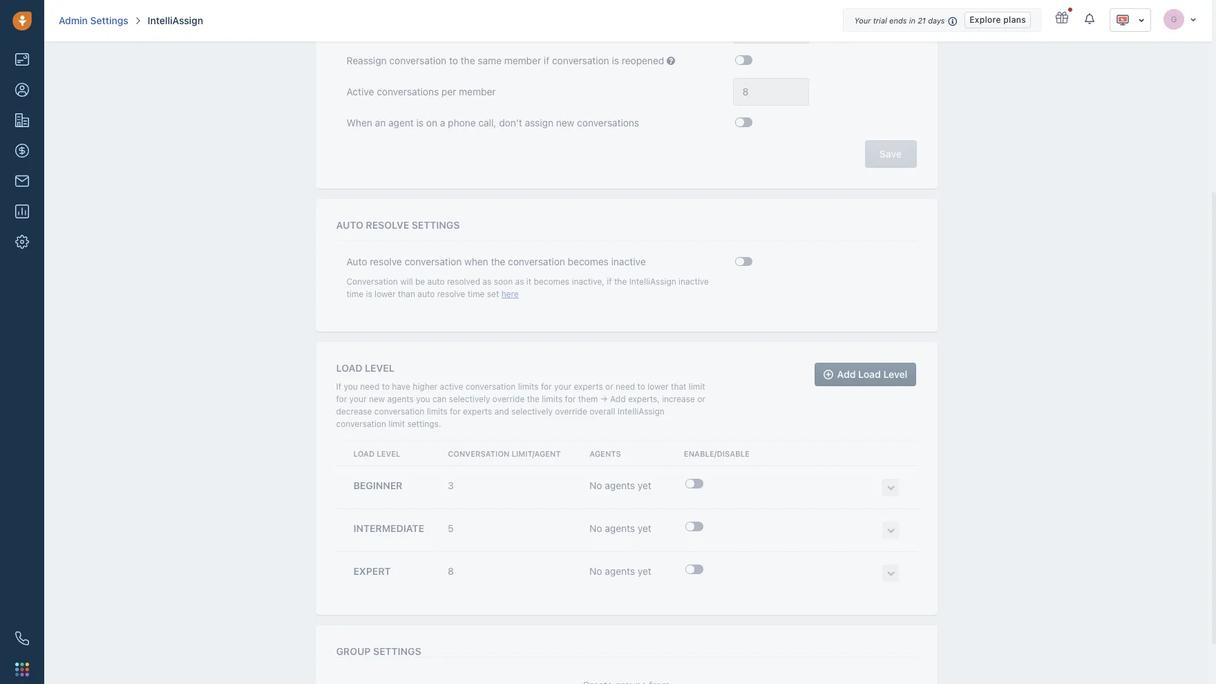 Task type: locate. For each thing, give the bounding box(es) containing it.
0 horizontal spatial ic_arrow_down image
[[1139, 15, 1146, 25]]

freshworks switcher image
[[15, 663, 29, 677]]

explore plans button
[[965, 12, 1031, 28]]

1 ic_arrow_down image from the left
[[1190, 15, 1197, 23]]

explore plans
[[970, 14, 1027, 25]]

in
[[910, 16, 916, 25]]

1 horizontal spatial ic_arrow_down image
[[1190, 15, 1197, 23]]

phone image
[[15, 632, 29, 646]]

ends
[[890, 16, 907, 25]]

explore
[[970, 14, 1002, 25]]

days
[[929, 16, 945, 25]]

trial
[[874, 16, 888, 25]]

21
[[918, 16, 926, 25]]

ic_arrow_down image
[[1190, 15, 1197, 23], [1139, 15, 1146, 25]]



Task type: describe. For each thing, give the bounding box(es) containing it.
2 ic_arrow_down image from the left
[[1139, 15, 1146, 25]]

plans
[[1004, 14, 1027, 25]]

admin settings link
[[59, 14, 128, 28]]

admin settings
[[59, 15, 128, 26]]

ic_info_icon image
[[949, 15, 958, 27]]

your trial ends in 21 days
[[855, 16, 945, 25]]

intelliassign
[[148, 15, 203, 26]]

admin
[[59, 15, 88, 26]]

settings
[[90, 15, 128, 26]]

your
[[855, 16, 871, 25]]

bell regular image
[[1085, 12, 1096, 25]]

phone element
[[8, 625, 36, 653]]

missing translation "unavailable" for locale "en-us" image
[[1116, 13, 1130, 27]]



Task type: vqa. For each thing, say whether or not it's contained in the screenshot.
O
no



